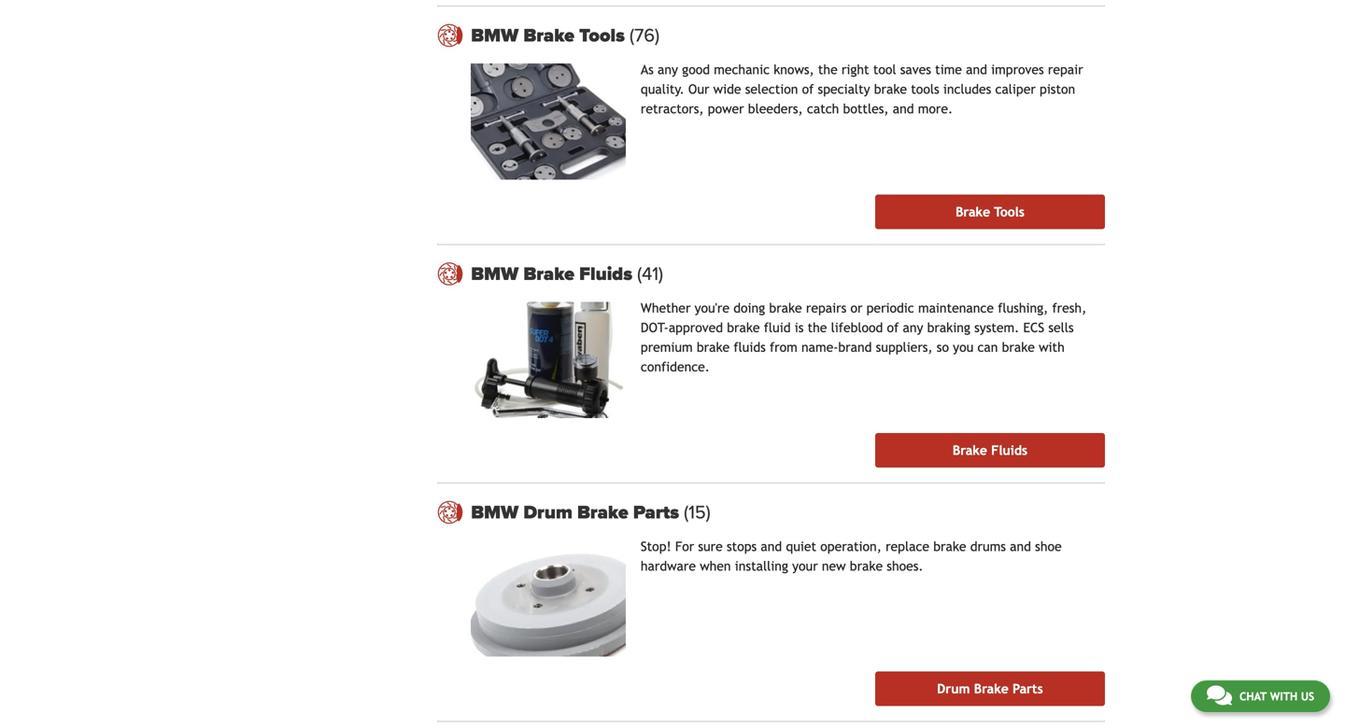 Task type: describe. For each thing, give the bounding box(es) containing it.
and up 'installing'
[[761, 540, 782, 555]]

brake fluids thumbnail image image
[[471, 302, 626, 419]]

specialty
[[818, 82, 870, 97]]

hardware
[[641, 559, 696, 574]]

maintenance
[[918, 301, 994, 316]]

brake tools link
[[875, 195, 1105, 229]]

brand
[[839, 340, 872, 355]]

drum brake parts thumbnail image image
[[471, 541, 626, 657]]

tools
[[911, 82, 940, 97]]

bmw                                                                                    brake tools link
[[471, 24, 1105, 47]]

you
[[953, 340, 974, 355]]

mechanic
[[714, 62, 770, 77]]

and up includes
[[966, 62, 988, 77]]

comments image
[[1207, 685, 1232, 707]]

doing
[[734, 301, 765, 316]]

retractors,
[[641, 101, 704, 116]]

0 vertical spatial parts
[[633, 502, 679, 524]]

brake left drums
[[934, 540, 967, 555]]

as
[[641, 62, 654, 77]]

premium
[[641, 340, 693, 355]]

brake up fluid on the right
[[769, 301, 802, 316]]

chat
[[1240, 691, 1267, 704]]

braking
[[927, 321, 971, 336]]

or
[[851, 301, 863, 316]]

any inside as any good mechanic knows, the right tool saves time and improves repair quality. our wide selection of specialty brake tools includes caliper piston retractors, power bleeders, catch bottles, and more.
[[658, 62, 678, 77]]

as any good mechanic knows, the right tool saves time and improves repair quality. our wide selection of specialty brake tools includes caliper piston retractors, power bleeders, catch bottles, and more.
[[641, 62, 1084, 116]]

power
[[708, 101, 744, 116]]

our
[[689, 82, 710, 97]]

and left shoe
[[1010, 540, 1032, 555]]

brake fluids
[[953, 443, 1028, 458]]

bmw for bmw                                                                                    brake tools
[[471, 24, 519, 47]]

and down "tools"
[[893, 101, 914, 116]]

new
[[822, 559, 846, 574]]

good
[[682, 62, 710, 77]]

drum brake parts
[[937, 682, 1043, 697]]

whether
[[641, 301, 691, 316]]

brake fluids link
[[875, 434, 1105, 468]]

right
[[842, 62, 870, 77]]

includes
[[944, 82, 992, 97]]

improves
[[992, 62, 1044, 77]]

bmw for bmw                                                                                    drum brake parts
[[471, 502, 519, 524]]

drums
[[971, 540, 1006, 555]]

bmw                                                                                    drum brake parts link
[[471, 502, 1105, 524]]

installing
[[735, 559, 789, 574]]

bottles,
[[843, 101, 889, 116]]

1 horizontal spatial drum
[[937, 682, 970, 697]]

lifeblood
[[831, 321, 883, 336]]

system.
[[975, 321, 1020, 336]]

fluids inside brake fluids link
[[992, 443, 1028, 458]]

1 vertical spatial with
[[1270, 691, 1298, 704]]

bmw                                                                                    brake tools
[[471, 24, 630, 47]]

wide
[[714, 82, 741, 97]]

fluid
[[764, 321, 791, 336]]

saves
[[901, 62, 932, 77]]

brake inside as any good mechanic knows, the right tool saves time and improves repair quality. our wide selection of specialty brake tools includes caliper piston retractors, power bleeders, catch bottles, and more.
[[874, 82, 907, 97]]

stop!
[[641, 540, 672, 555]]

name-
[[802, 340, 839, 355]]

repair
[[1048, 62, 1084, 77]]

chat with us
[[1240, 691, 1315, 704]]

dot-
[[641, 321, 669, 336]]

piston
[[1040, 82, 1076, 97]]

us
[[1301, 691, 1315, 704]]

quiet
[[786, 540, 817, 555]]

catch
[[807, 101, 839, 116]]

more.
[[918, 101, 953, 116]]

bleeders,
[[748, 101, 803, 116]]

bmw                                                                                    brake fluids link
[[471, 263, 1105, 286]]



Task type: vqa. For each thing, say whether or not it's contained in the screenshot.
"LIFEBLOOD"
yes



Task type: locate. For each thing, give the bounding box(es) containing it.
ecs
[[1024, 321, 1045, 336]]

bmw                                                                                    brake fluids
[[471, 263, 637, 286]]

1 vertical spatial bmw
[[471, 263, 519, 286]]

0 vertical spatial bmw
[[471, 24, 519, 47]]

with left us
[[1270, 691, 1298, 704]]

suppliers,
[[876, 340, 933, 355]]

brake down the approved
[[697, 340, 730, 355]]

periodic
[[867, 301, 915, 316]]

1 vertical spatial drum
[[937, 682, 970, 697]]

any up suppliers,
[[903, 321, 924, 336]]

the inside as any good mechanic knows, the right tool saves time and improves repair quality. our wide selection of specialty brake tools includes caliper piston retractors, power bleeders, catch bottles, and more.
[[818, 62, 838, 77]]

1 vertical spatial fluids
[[992, 443, 1028, 458]]

drum brake parts link
[[875, 672, 1105, 707]]

0 vertical spatial the
[[818, 62, 838, 77]]

the inside whether you're doing brake repairs or periodic maintenance flushing, fresh, dot-approved brake fluid is the lifeblood of any braking system. ecs sells premium brake fluids from name-brand suppliers, so you can brake with confidence.
[[808, 321, 827, 336]]

selection
[[745, 82, 798, 97]]

0 horizontal spatial any
[[658, 62, 678, 77]]

0 vertical spatial fluids
[[579, 263, 633, 286]]

shoe
[[1035, 540, 1062, 555]]

any
[[658, 62, 678, 77], [903, 321, 924, 336]]

sells
[[1049, 321, 1074, 336]]

1 horizontal spatial any
[[903, 321, 924, 336]]

1 vertical spatial tools
[[994, 205, 1025, 220]]

2 vertical spatial bmw
[[471, 502, 519, 524]]

any up quality. on the top of the page
[[658, 62, 678, 77]]

you're
[[695, 301, 730, 316]]

with
[[1039, 340, 1065, 355], [1270, 691, 1298, 704]]

of down knows,
[[802, 82, 814, 97]]

brake tools
[[956, 205, 1025, 220]]

caliper
[[996, 82, 1036, 97]]

repairs
[[806, 301, 847, 316]]

1 horizontal spatial of
[[887, 321, 899, 336]]

the
[[818, 62, 838, 77], [808, 321, 827, 336]]

0 vertical spatial any
[[658, 62, 678, 77]]

brake tools thumbnail image image
[[471, 64, 626, 180]]

drum
[[524, 502, 573, 524], [937, 682, 970, 697]]

your
[[793, 559, 818, 574]]

1 horizontal spatial parts
[[1013, 682, 1043, 697]]

0 vertical spatial with
[[1039, 340, 1065, 355]]

of
[[802, 82, 814, 97], [887, 321, 899, 336]]

1 bmw from the top
[[471, 24, 519, 47]]

whether you're doing brake repairs or periodic maintenance flushing, fresh, dot-approved brake fluid is the lifeblood of any braking system. ecs sells premium brake fluids from name-brand suppliers, so you can brake with confidence.
[[641, 301, 1087, 375]]

of for bmw                                                                                    brake fluids
[[887, 321, 899, 336]]

0 horizontal spatial fluids
[[579, 263, 633, 286]]

1 vertical spatial parts
[[1013, 682, 1043, 697]]

0 horizontal spatial drum
[[524, 502, 573, 524]]

and
[[966, 62, 988, 77], [893, 101, 914, 116], [761, 540, 782, 555], [1010, 540, 1032, 555]]

stops
[[727, 540, 757, 555]]

knows,
[[774, 62, 814, 77]]

1 horizontal spatial fluids
[[992, 443, 1028, 458]]

stop! for sure stops and quiet operation, replace brake drums and shoe hardware when installing your new brake shoes.
[[641, 540, 1062, 574]]

the up specialty
[[818, 62, 838, 77]]

sure
[[698, 540, 723, 555]]

1 vertical spatial the
[[808, 321, 827, 336]]

parts
[[633, 502, 679, 524], [1013, 682, 1043, 697]]

brake
[[524, 24, 575, 47], [956, 205, 991, 220], [524, 263, 575, 286], [953, 443, 988, 458], [577, 502, 629, 524], [974, 682, 1009, 697]]

0 horizontal spatial of
[[802, 82, 814, 97]]

from
[[770, 340, 798, 355]]

0 horizontal spatial with
[[1039, 340, 1065, 355]]

brake
[[874, 82, 907, 97], [769, 301, 802, 316], [727, 321, 760, 336], [697, 340, 730, 355], [1002, 340, 1035, 355], [934, 540, 967, 555], [850, 559, 883, 574]]

0 vertical spatial drum
[[524, 502, 573, 524]]

brake down operation, in the bottom right of the page
[[850, 559, 883, 574]]

when
[[700, 559, 731, 574]]

approved
[[669, 321, 723, 336]]

tool
[[874, 62, 897, 77]]

any inside whether you're doing brake repairs or periodic maintenance flushing, fresh, dot-approved brake fluid is the lifeblood of any braking system. ecs sells premium brake fluids from name-brand suppliers, so you can brake with confidence.
[[903, 321, 924, 336]]

brake down the doing
[[727, 321, 760, 336]]

1 vertical spatial of
[[887, 321, 899, 336]]

1 vertical spatial any
[[903, 321, 924, 336]]

0 horizontal spatial parts
[[633, 502, 679, 524]]

fresh,
[[1053, 301, 1087, 316]]

the right is
[[808, 321, 827, 336]]

replace
[[886, 540, 930, 555]]

3 bmw from the top
[[471, 502, 519, 524]]

so
[[937, 340, 949, 355]]

brake down 'tool'
[[874, 82, 907, 97]]

bmw
[[471, 24, 519, 47], [471, 263, 519, 286], [471, 502, 519, 524]]

of inside whether you're doing brake repairs or periodic maintenance flushing, fresh, dot-approved brake fluid is the lifeblood of any braking system. ecs sells premium brake fluids from name-brand suppliers, so you can brake with confidence.
[[887, 321, 899, 336]]

1 horizontal spatial with
[[1270, 691, 1298, 704]]

flushing,
[[998, 301, 1049, 316]]

can
[[978, 340, 998, 355]]

of down 'periodic'
[[887, 321, 899, 336]]

of for bmw                                                                                    brake tools
[[802, 82, 814, 97]]

1 horizontal spatial tools
[[994, 205, 1025, 220]]

fluids
[[579, 263, 633, 286], [992, 443, 1028, 458]]

with down the sells
[[1039, 340, 1065, 355]]

time
[[935, 62, 962, 77]]

fluids
[[734, 340, 766, 355]]

2 bmw from the top
[[471, 263, 519, 286]]

is
[[795, 321, 804, 336]]

brake down ecs
[[1002, 340, 1035, 355]]

for
[[675, 540, 694, 555]]

operation,
[[821, 540, 882, 555]]

confidence.
[[641, 360, 710, 375]]

0 vertical spatial tools
[[579, 24, 625, 47]]

chat with us link
[[1191, 681, 1331, 713]]

0 horizontal spatial tools
[[579, 24, 625, 47]]

bmw                                                                                    drum brake parts
[[471, 502, 684, 524]]

0 vertical spatial of
[[802, 82, 814, 97]]

with inside whether you're doing brake repairs or periodic maintenance flushing, fresh, dot-approved brake fluid is the lifeblood of any braking system. ecs sells premium brake fluids from name-brand suppliers, so you can brake with confidence.
[[1039, 340, 1065, 355]]

of inside as any good mechanic knows, the right tool saves time and improves repair quality. our wide selection of specialty brake tools includes caliper piston retractors, power bleeders, catch bottles, and more.
[[802, 82, 814, 97]]

shoes.
[[887, 559, 924, 574]]

quality.
[[641, 82, 685, 97]]

bmw for bmw                                                                                    brake fluids
[[471, 263, 519, 286]]

tools
[[579, 24, 625, 47], [994, 205, 1025, 220]]



